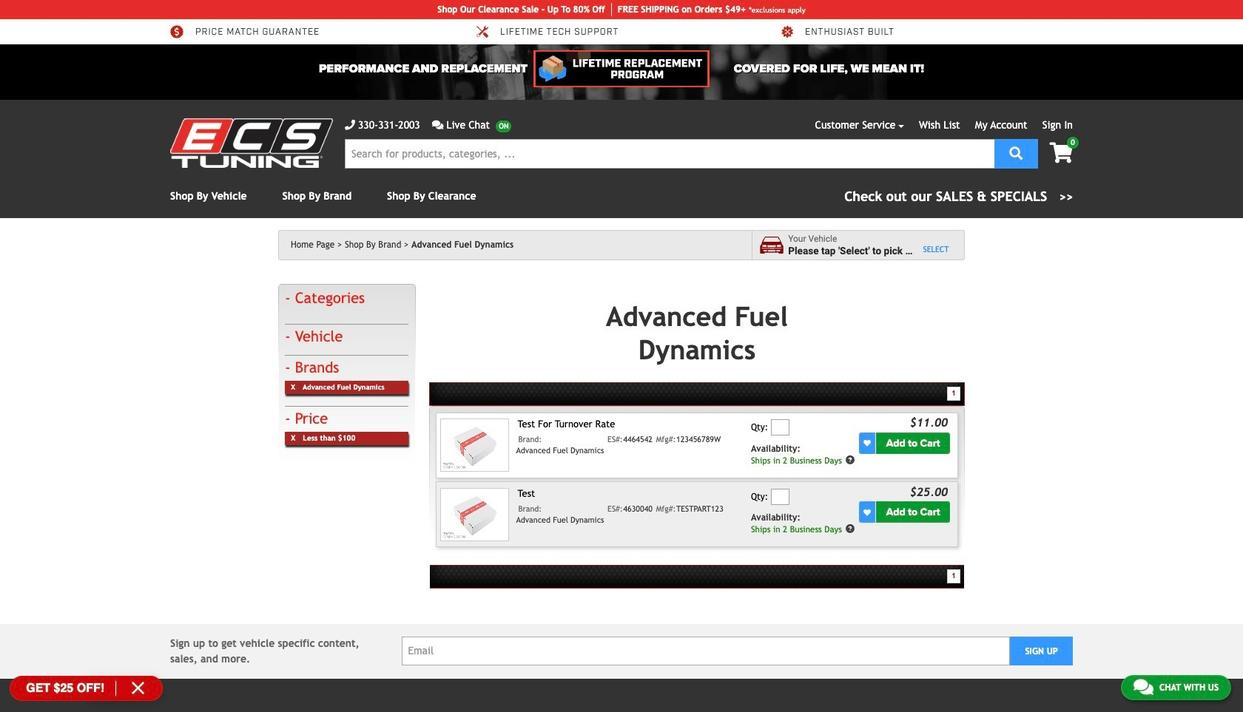 Task type: locate. For each thing, give the bounding box(es) containing it.
Search text field
[[345, 139, 995, 169]]

None text field
[[771, 489, 790, 505]]

phone image
[[345, 120, 355, 130]]

comments image
[[1134, 679, 1154, 697]]

search image
[[1010, 146, 1023, 160]]

question sign image
[[845, 455, 855, 465]]

lifetime replacement program banner image
[[534, 50, 710, 87]]

add to wish list image
[[864, 440, 871, 447]]

None text field
[[771, 420, 790, 436]]

add to wish list image
[[864, 509, 871, 516]]

comments image
[[432, 120, 444, 130]]



Task type: vqa. For each thing, say whether or not it's contained in the screenshot.
tunes)
no



Task type: describe. For each thing, give the bounding box(es) containing it.
Email email field
[[402, 637, 1011, 666]]

ecs tuning image
[[170, 118, 333, 168]]

shopping cart image
[[1050, 143, 1073, 164]]

question sign image
[[845, 524, 855, 535]]



